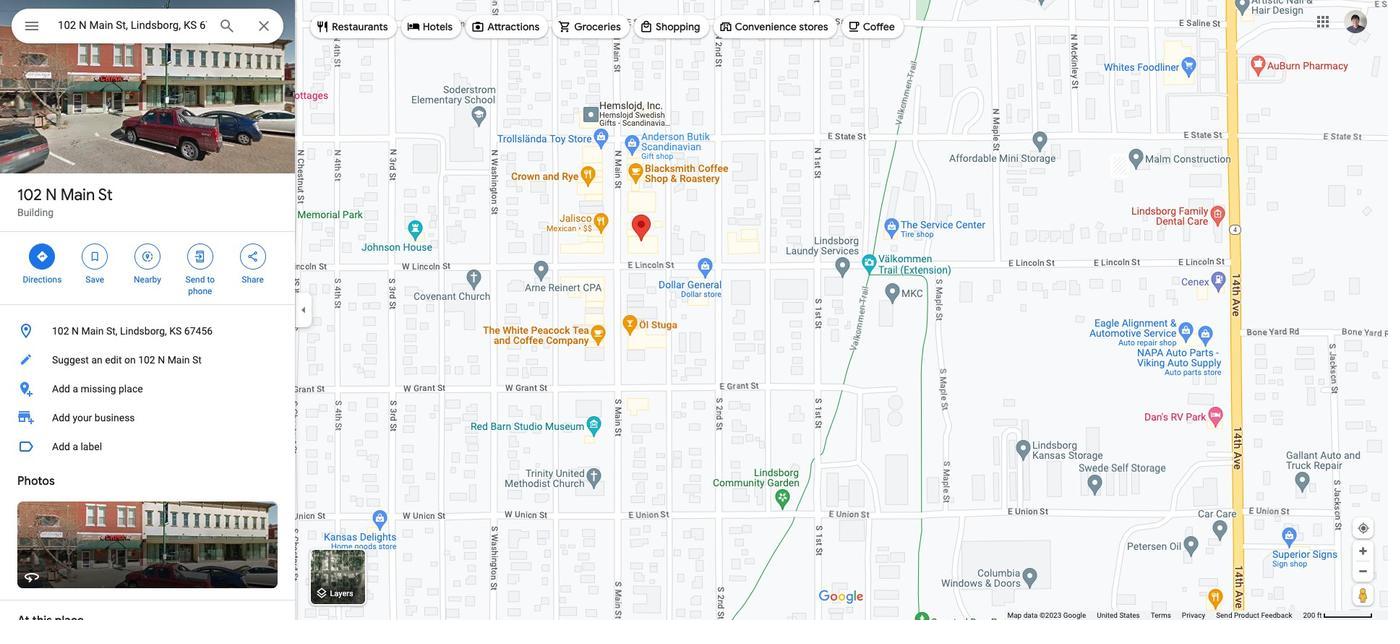 Task type: describe. For each thing, give the bounding box(es) containing it.

[[194, 249, 207, 265]]

n for st
[[46, 185, 57, 205]]

your
[[73, 412, 92, 424]]

suggest
[[52, 354, 89, 366]]

200 ft
[[1304, 612, 1323, 620]]

data
[[1024, 612, 1038, 620]]

groceries button
[[553, 9, 630, 44]]

business
[[95, 412, 135, 424]]

convenience stores
[[735, 20, 829, 33]]

102 N Main St, Lindsborg, KS 67456 field
[[12, 9, 284, 43]]

map
[[1008, 612, 1022, 620]]

united
[[1098, 612, 1118, 620]]


[[23, 16, 41, 36]]

67456
[[184, 326, 213, 337]]

actions for 102 n main st region
[[0, 232, 295, 305]]

groceries
[[575, 20, 621, 33]]

send to phone
[[186, 275, 215, 297]]

main for st
[[61, 185, 95, 205]]

shopping
[[656, 20, 701, 33]]

ks
[[169, 326, 182, 337]]

add a missing place button
[[0, 375, 295, 404]]

st inside 102 n main st building
[[98, 185, 113, 205]]

a for label
[[73, 441, 78, 453]]

collapse side panel image
[[296, 302, 312, 318]]

zoom in image
[[1359, 546, 1369, 557]]


[[36, 249, 49, 265]]


[[88, 249, 101, 265]]

states
[[1120, 612, 1141, 620]]

united states button
[[1098, 611, 1141, 621]]

share
[[242, 275, 264, 285]]

photos
[[17, 475, 55, 489]]

building
[[17, 207, 54, 218]]

©2023
[[1040, 612, 1062, 620]]

send for send product feedback
[[1217, 612, 1233, 620]]

102 for st
[[17, 185, 42, 205]]

shopping button
[[634, 9, 709, 44]]

zoom out image
[[1359, 566, 1369, 577]]

restaurants button
[[310, 9, 397, 44]]

convenience stores button
[[714, 9, 837, 44]]

show street view coverage image
[[1354, 585, 1375, 606]]

main for st,
[[81, 326, 104, 337]]

place
[[119, 383, 143, 395]]

to
[[207, 275, 215, 285]]

footer inside google maps "element"
[[1008, 611, 1304, 621]]

add a missing place
[[52, 383, 143, 395]]


[[246, 249, 259, 265]]

stores
[[799, 20, 829, 33]]

add your business link
[[0, 404, 295, 433]]

suggest an edit on 102 n main st
[[52, 354, 202, 366]]

 search field
[[12, 9, 284, 46]]

102 inside "button"
[[138, 354, 155, 366]]

on
[[124, 354, 136, 366]]

terms button
[[1152, 611, 1172, 621]]



Task type: locate. For each thing, give the bounding box(es) containing it.
send for send to phone
[[186, 275, 205, 285]]

0 horizontal spatial send
[[186, 275, 205, 285]]

phone
[[188, 286, 212, 297]]

main
[[61, 185, 95, 205], [81, 326, 104, 337], [168, 354, 190, 366]]

102 up building at left top
[[17, 185, 42, 205]]

 button
[[12, 9, 52, 46]]

attractions button
[[466, 9, 549, 44]]

0 vertical spatial send
[[186, 275, 205, 285]]

google
[[1064, 612, 1087, 620]]

send left product
[[1217, 612, 1233, 620]]

a for missing
[[73, 383, 78, 395]]

add for add a label
[[52, 441, 70, 453]]

1 horizontal spatial st
[[192, 354, 202, 366]]

a
[[73, 383, 78, 395], [73, 441, 78, 453]]

main down ks
[[168, 354, 190, 366]]

privacy
[[1183, 612, 1206, 620]]

map data ©2023 google
[[1008, 612, 1087, 620]]

hotels button
[[401, 9, 462, 44]]

n up building at left top
[[46, 185, 57, 205]]

102 n main st, lindsborg, ks 67456 button
[[0, 317, 295, 346]]

1 vertical spatial n
[[72, 326, 79, 337]]

product
[[1235, 612, 1260, 620]]

0 horizontal spatial st
[[98, 185, 113, 205]]

an
[[91, 354, 103, 366]]

st up ""
[[98, 185, 113, 205]]

2 vertical spatial 102
[[138, 354, 155, 366]]

send product feedback
[[1217, 612, 1293, 620]]

1 horizontal spatial send
[[1217, 612, 1233, 620]]

st,
[[106, 326, 118, 337]]

2 add from the top
[[52, 412, 70, 424]]

0 vertical spatial 102
[[17, 185, 42, 205]]

102
[[17, 185, 42, 205], [52, 326, 69, 337], [138, 354, 155, 366]]

0 vertical spatial a
[[73, 383, 78, 395]]

2 vertical spatial add
[[52, 441, 70, 453]]

restaurants
[[332, 20, 388, 33]]

1 vertical spatial main
[[81, 326, 104, 337]]

add down suggest
[[52, 383, 70, 395]]

footer containing map data ©2023 google
[[1008, 611, 1304, 621]]

label
[[81, 441, 102, 453]]

0 horizontal spatial 102
[[17, 185, 42, 205]]

coffee button
[[842, 9, 904, 44]]

send product feedback button
[[1217, 611, 1293, 621]]

directions
[[23, 275, 62, 285]]

main inside the 102 n main st, lindsborg, ks 67456 button
[[81, 326, 104, 337]]

2 a from the top
[[73, 441, 78, 453]]

send inside send to phone
[[186, 275, 205, 285]]

1 vertical spatial 102
[[52, 326, 69, 337]]

102 inside button
[[52, 326, 69, 337]]

102 for st,
[[52, 326, 69, 337]]

add left your
[[52, 412, 70, 424]]

coffee
[[864, 20, 896, 33]]

add a label
[[52, 441, 102, 453]]

nearby
[[134, 275, 161, 285]]

1 vertical spatial st
[[192, 354, 202, 366]]

terms
[[1152, 612, 1172, 620]]

add for add a missing place
[[52, 383, 70, 395]]

add
[[52, 383, 70, 395], [52, 412, 70, 424], [52, 441, 70, 453]]

convenience
[[735, 20, 797, 33]]

2 vertical spatial main
[[168, 354, 190, 366]]

google account: nolan park  
(nolan.park@adept.ai) image
[[1345, 10, 1368, 33]]

0 vertical spatial n
[[46, 185, 57, 205]]

main up ""
[[61, 185, 95, 205]]

hotels
[[423, 20, 453, 33]]

200 ft button
[[1304, 612, 1374, 620]]

3 add from the top
[[52, 441, 70, 453]]

1 vertical spatial send
[[1217, 612, 1233, 620]]

1 horizontal spatial 102
[[52, 326, 69, 337]]

n up suggest
[[72, 326, 79, 337]]

missing
[[81, 383, 116, 395]]

0 vertical spatial add
[[52, 383, 70, 395]]

1 a from the top
[[73, 383, 78, 395]]

lindsborg,
[[120, 326, 167, 337]]

none field inside 102 n main st, lindsborg, ks 67456 field
[[58, 17, 207, 34]]

add your business
[[52, 412, 135, 424]]

2 vertical spatial n
[[158, 354, 165, 366]]

main inside 102 n main st building
[[61, 185, 95, 205]]

main inside suggest an edit on 102 n main st "button"
[[168, 354, 190, 366]]

102 up suggest
[[52, 326, 69, 337]]

add a label button
[[0, 433, 295, 462]]

edit
[[105, 354, 122, 366]]

n for st,
[[72, 326, 79, 337]]

ft
[[1318, 612, 1323, 620]]

1 vertical spatial add
[[52, 412, 70, 424]]

n inside button
[[72, 326, 79, 337]]

send
[[186, 275, 205, 285], [1217, 612, 1233, 620]]

main left st,
[[81, 326, 104, 337]]

st
[[98, 185, 113, 205], [192, 354, 202, 366]]

a left missing
[[73, 383, 78, 395]]

1 horizontal spatial n
[[72, 326, 79, 337]]

suggest an edit on 102 n main st button
[[0, 346, 295, 375]]

2 horizontal spatial n
[[158, 354, 165, 366]]

st inside "button"
[[192, 354, 202, 366]]

add left label
[[52, 441, 70, 453]]

102 inside 102 n main st building
[[17, 185, 42, 205]]

102 n main st, lindsborg, ks 67456
[[52, 326, 213, 337]]

1 add from the top
[[52, 383, 70, 395]]

google maps element
[[0, 0, 1389, 621]]

privacy button
[[1183, 611, 1206, 621]]

united states
[[1098, 612, 1141, 620]]

0 vertical spatial main
[[61, 185, 95, 205]]

footer
[[1008, 611, 1304, 621]]

200
[[1304, 612, 1316, 620]]

0 horizontal spatial n
[[46, 185, 57, 205]]

102 right on
[[138, 354, 155, 366]]

a left label
[[73, 441, 78, 453]]

102 n main st building
[[17, 185, 113, 218]]

send up "phone"
[[186, 275, 205, 285]]

send inside button
[[1217, 612, 1233, 620]]

0 vertical spatial st
[[98, 185, 113, 205]]

n inside "button"
[[158, 354, 165, 366]]

102 n main st main content
[[0, 0, 295, 621]]

feedback
[[1262, 612, 1293, 620]]

st down 67456
[[192, 354, 202, 366]]


[[141, 249, 154, 265]]

attractions
[[488, 20, 540, 33]]

n right on
[[158, 354, 165, 366]]

save
[[86, 275, 104, 285]]

1 vertical spatial a
[[73, 441, 78, 453]]

n
[[46, 185, 57, 205], [72, 326, 79, 337], [158, 354, 165, 366]]

layers
[[330, 590, 354, 599]]

n inside 102 n main st building
[[46, 185, 57, 205]]

add for add your business
[[52, 412, 70, 424]]

2 horizontal spatial 102
[[138, 354, 155, 366]]

show your location image
[[1358, 522, 1371, 535]]

None field
[[58, 17, 207, 34]]



Task type: vqa. For each thing, say whether or not it's contained in the screenshot.
Zoom out Icon
yes



